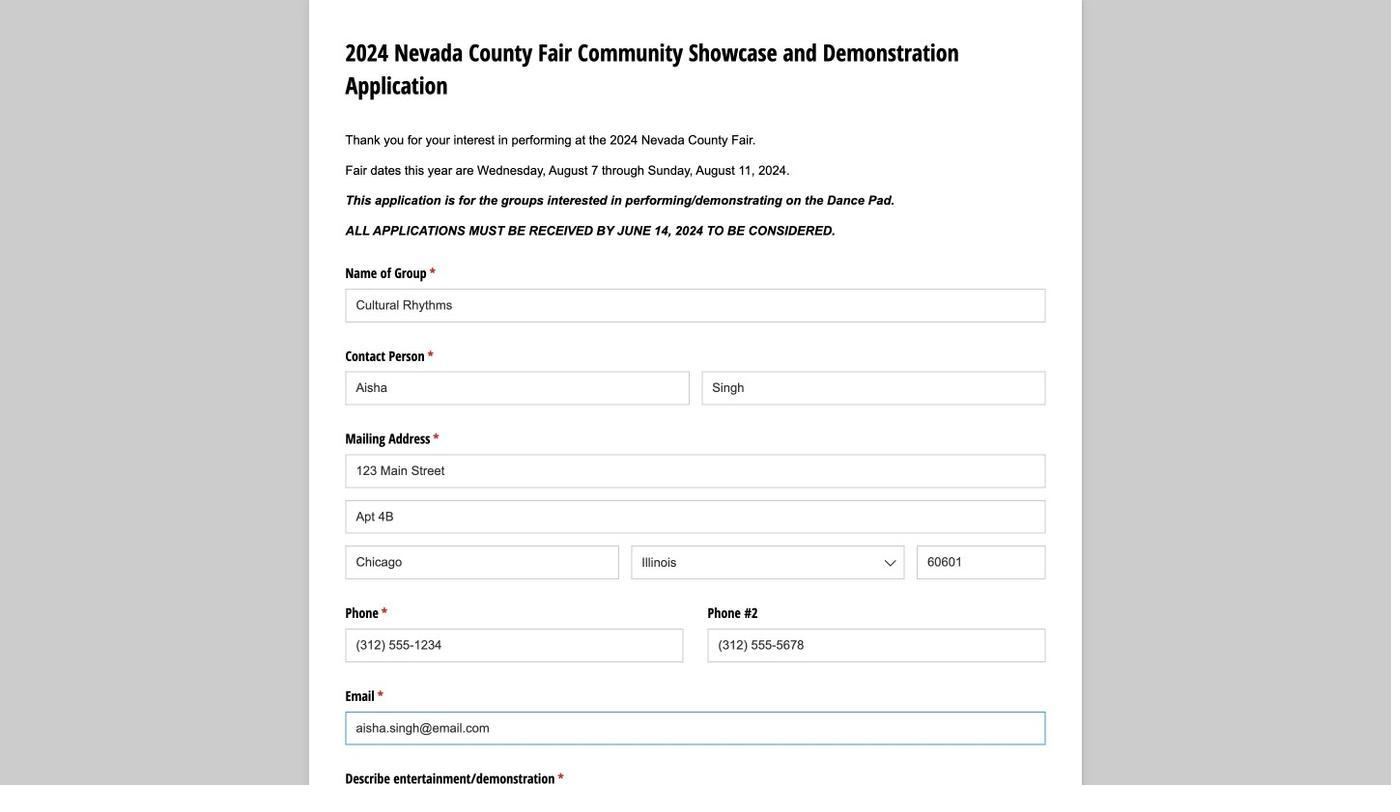 Task type: vqa. For each thing, say whether or not it's contained in the screenshot.
state TEXT BOX
yes



Task type: describe. For each thing, give the bounding box(es) containing it.
Zip Code text field
[[917, 546, 1046, 580]]

City text field
[[345, 546, 619, 580]]

Address Line 2 text field
[[345, 500, 1046, 534]]

First text field
[[345, 372, 690, 405]]

State text field
[[631, 546, 905, 580]]



Task type: locate. For each thing, give the bounding box(es) containing it.
Last text field
[[702, 372, 1046, 405]]

Address Line 1 text field
[[345, 455, 1046, 488]]

None text field
[[345, 289, 1046, 322], [345, 629, 684, 663], [708, 629, 1046, 663], [345, 712, 1046, 746], [345, 289, 1046, 322], [345, 629, 684, 663], [708, 629, 1046, 663], [345, 712, 1046, 746]]



